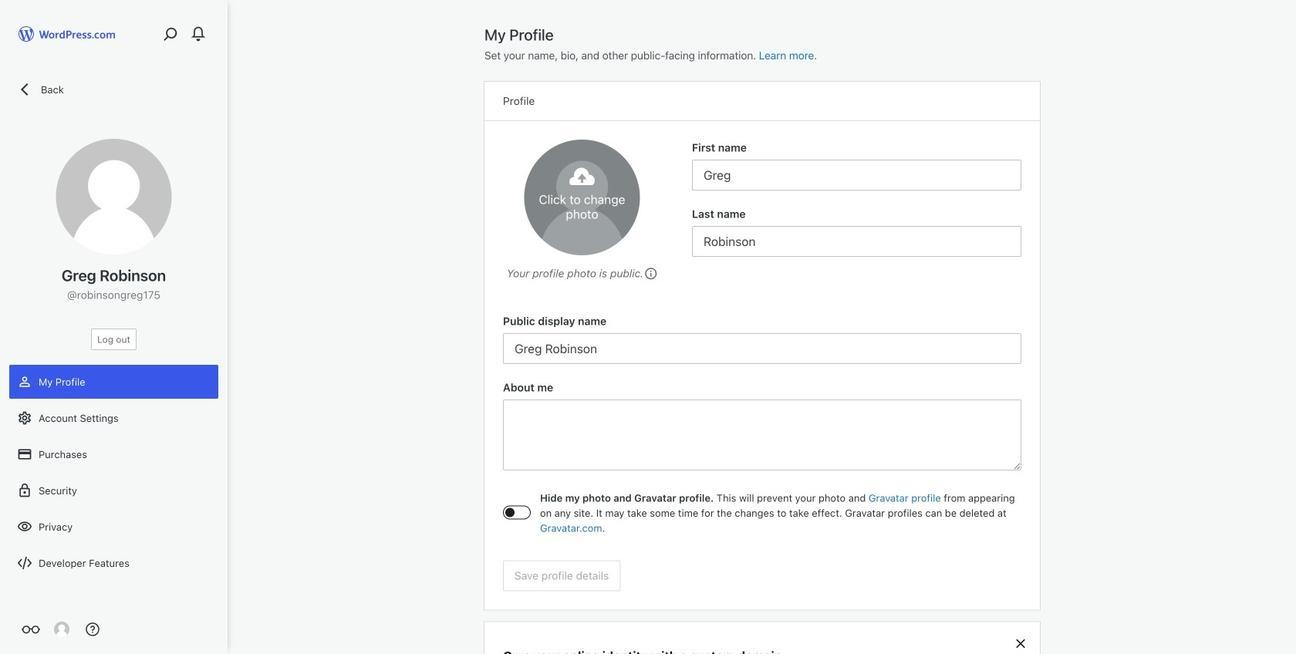 Task type: locate. For each thing, give the bounding box(es) containing it.
settings image
[[17, 411, 32, 426]]

person image
[[17, 374, 32, 390]]

0 horizontal spatial greg robinson image
[[56, 139, 172, 255]]

visibility image
[[17, 519, 32, 535]]

group
[[692, 140, 1022, 191], [692, 206, 1022, 257], [503, 313, 1022, 364], [503, 380, 1022, 475]]

reader image
[[22, 621, 40, 639]]

main content
[[485, 25, 1040, 655]]

greg robinson image
[[56, 139, 172, 255], [524, 140, 640, 255]]

None text field
[[692, 160, 1022, 191], [692, 226, 1022, 257], [503, 333, 1022, 364], [503, 400, 1022, 471], [692, 160, 1022, 191], [692, 226, 1022, 257], [503, 333, 1022, 364], [503, 400, 1022, 471]]

1 horizontal spatial greg robinson image
[[524, 140, 640, 255]]



Task type: describe. For each thing, give the bounding box(es) containing it.
credit_card image
[[17, 447, 32, 462]]

lock image
[[17, 483, 32, 499]]

greg robinson image
[[54, 622, 69, 638]]

more information image
[[644, 266, 658, 280]]



Task type: vqa. For each thing, say whether or not it's contained in the screenshot.
'main content'
yes



